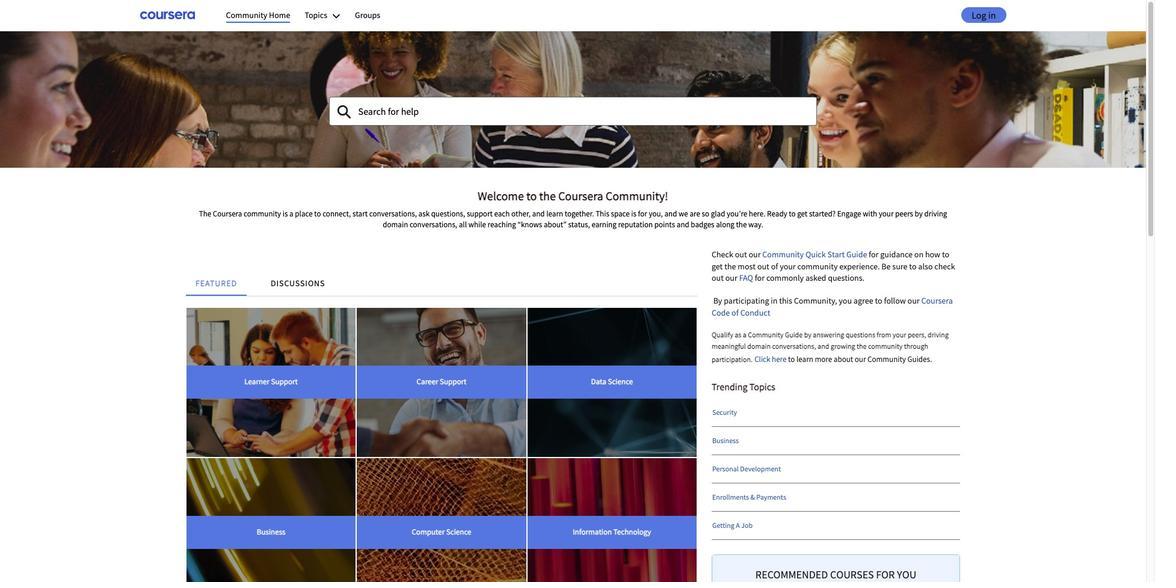 Task type: describe. For each thing, give the bounding box(es) containing it.
getting a job
[[713, 521, 753, 530]]

community home
[[226, 10, 290, 20]]

community down the 'from'
[[868, 354, 907, 365]]

personal development
[[713, 465, 781, 474]]

check
[[712, 249, 734, 260]]

community inside for guidance on how to get the most out of your community experience. be sure to also check out our
[[798, 261, 838, 272]]

qualify
[[712, 331, 734, 340]]

check out our community quick start guide
[[712, 249, 868, 260]]

2 vertical spatial out
[[712, 273, 724, 284]]

to up other,
[[527, 188, 537, 203]]

the up about"
[[540, 188, 556, 203]]

coursera code of conduct link
[[712, 296, 953, 318]]

1 horizontal spatial business
[[713, 436, 739, 446]]

driving inside qualify as a community guide by answering questions from your peers, driving meaningful domain conversations, and growing the community through participation.
[[928, 331, 949, 340]]

2 vertical spatial for
[[755, 273, 765, 284]]

through
[[905, 342, 929, 351]]

information technology link
[[528, 458, 697, 583]]

data science link
[[528, 308, 697, 457]]

faq for commonly asked questions.
[[740, 273, 865, 284]]

our inside for guidance on how to get the most out of your community experience. be sure to also check out our
[[726, 273, 738, 284]]

by participating in this community, you agree to follow our
[[712, 296, 922, 306]]

support for career support
[[440, 377, 467, 387]]

0 horizontal spatial business link
[[187, 458, 356, 583]]

agree
[[854, 296, 874, 306]]

to left also
[[910, 261, 917, 272]]

data science
[[591, 377, 633, 387]]

1 vertical spatial in
[[771, 296, 778, 306]]

code
[[712, 307, 730, 318]]

earning
[[592, 220, 617, 230]]

enrollments & payments link
[[713, 484, 961, 512]]

getting
[[713, 521, 735, 530]]

sure
[[893, 261, 908, 272]]

log in
[[972, 9, 997, 21]]

log
[[972, 9, 987, 21]]

domain inside qualify as a community guide by answering questions from your peers, driving meaningful domain conversations, and growing the community through participation.
[[748, 342, 771, 351]]

check
[[935, 261, 956, 272]]

by inside welcome to the coursera community! the coursera community is a place to connect, start conversations, ask questions, support each other, and learn together. this space is for you, and we are so glad you're here. ready to get started? engage with your peers by driving domain conversations, all while reaching "knows about" status, earning reputation points and badges along the way.
[[915, 209, 923, 219]]

asked
[[806, 273, 827, 284]]

along
[[716, 220, 735, 230]]

1 horizontal spatial learn
[[797, 354, 814, 365]]

"knows
[[518, 220, 543, 230]]

you're
[[727, 209, 748, 219]]

reaching
[[488, 220, 516, 230]]

quick
[[806, 249, 826, 260]]

start
[[353, 209, 368, 219]]

more
[[815, 354, 833, 365]]

for inside welcome to the coursera community! the coursera community is a place to connect, start conversations, ask questions, support each other, and learn together. this space is for you, and we are so glad you're here. ready to get started? engage with your peers by driving domain conversations, all while reaching "knows about" status, earning reputation points and badges along the way.
[[638, 209, 648, 219]]

1 horizontal spatial business link
[[713, 427, 961, 455]]

participation.
[[712, 355, 753, 364]]

most
[[738, 261, 756, 272]]

are
[[690, 209, 701, 219]]

science for data science
[[608, 377, 633, 387]]

to right agree
[[876, 296, 883, 306]]

and up "knows at the top of page
[[532, 209, 545, 219]]

0 vertical spatial coursera
[[559, 188, 604, 203]]

learner support link
[[187, 308, 356, 457]]

and down we
[[677, 220, 690, 230]]

0 horizontal spatial business
[[257, 528, 286, 538]]

featured link
[[186, 264, 247, 296]]

welcome
[[478, 188, 524, 203]]

science for computer science
[[447, 528, 472, 538]]

getting a job link
[[713, 512, 961, 540]]

1 horizontal spatial guide
[[847, 249, 868, 260]]

topics inside log in banner
[[305, 10, 327, 20]]

payments
[[757, 493, 787, 502]]

in inside button
[[989, 9, 997, 21]]

conversations, for qualify
[[773, 342, 817, 351]]

guidance
[[881, 249, 913, 260]]

follow
[[885, 296, 906, 306]]

our right follow
[[908, 296, 920, 306]]

as
[[735, 331, 742, 340]]

qualify as a community guide by answering questions from your peers, driving meaningful domain conversations, and growing the community through participation.
[[712, 331, 949, 364]]

conversations, for welcome
[[369, 209, 417, 219]]

click here to learn more about our community guides.
[[755, 354, 933, 365]]

the inside qualify as a community guide by answering questions from your peers, driving meaningful domain conversations, and growing the community through participation.
[[857, 342, 867, 351]]

peers
[[896, 209, 914, 219]]

participating
[[724, 296, 770, 306]]

personal
[[713, 465, 739, 474]]

a
[[736, 521, 740, 530]]

ask
[[419, 209, 430, 219]]

personal development link
[[713, 456, 961, 483]]

to right here
[[789, 354, 795, 365]]

community home link
[[226, 10, 290, 23]]

computer science
[[412, 528, 472, 538]]

here.
[[749, 209, 766, 219]]

learner
[[245, 377, 270, 387]]

here
[[772, 354, 787, 365]]

trending
[[712, 381, 748, 393]]

1 vertical spatial conversations,
[[410, 220, 458, 230]]

answering
[[813, 331, 845, 340]]

click
[[755, 354, 771, 365]]

&
[[751, 493, 755, 502]]

ready
[[768, 209, 788, 219]]

community inside log in banner
[[226, 10, 267, 20]]

peers,
[[908, 331, 927, 340]]

1 vertical spatial out
[[758, 261, 770, 272]]

get inside welcome to the coursera community! the coursera community is a place to connect, start conversations, ask questions, support each other, and learn together. this space is for you, and we are so glad you're here. ready to get started? engage with your peers by driving domain conversations, all while reaching "knows about" status, earning reputation points and badges along the way.
[[798, 209, 808, 219]]

a inside qualify as a community guide by answering questions from your peers, driving meaningful domain conversations, and growing the community through participation.
[[743, 331, 747, 340]]

faq link
[[740, 273, 754, 284]]

status,
[[568, 220, 590, 230]]



Task type: vqa. For each thing, say whether or not it's contained in the screenshot.
Community Home link
yes



Task type: locate. For each thing, give the bounding box(es) containing it.
0 vertical spatial conversations,
[[369, 209, 417, 219]]

0 horizontal spatial get
[[712, 261, 723, 272]]

0 horizontal spatial a
[[290, 209, 294, 219]]

1 horizontal spatial community
[[798, 261, 838, 272]]

commonly
[[767, 273, 804, 284]]

0 vertical spatial topics
[[305, 10, 327, 20]]

featured
[[196, 278, 237, 289]]

by right peers
[[915, 209, 923, 219]]

experience.
[[840, 261, 880, 272]]

0 horizontal spatial science
[[447, 528, 472, 538]]

Search for help text field
[[329, 97, 818, 126]]

discussions
[[271, 278, 325, 289]]

get
[[798, 209, 808, 219], [712, 261, 723, 272]]

1 vertical spatial by
[[805, 331, 812, 340]]

by left answering
[[805, 331, 812, 340]]

1 vertical spatial learn
[[797, 354, 814, 365]]

1 vertical spatial business
[[257, 528, 286, 538]]

community down the 'from'
[[869, 342, 903, 351]]

enrollments & payments
[[713, 493, 787, 502]]

learner support
[[245, 377, 298, 387]]

welcome to the coursera community! the coursera community is a place to connect, start conversations, ask questions, support each other, and learn together. this space is for you, and we are so glad you're here. ready to get started? engage with your peers by driving domain conversations, all while reaching "knows about" status, earning reputation points and badges along the way.
[[199, 188, 948, 230]]

our right about
[[855, 354, 866, 365]]

for right faq link
[[755, 273, 765, 284]]

driving right peers
[[925, 209, 948, 219]]

you
[[839, 296, 852, 306]]

topics
[[305, 10, 327, 20], [750, 381, 776, 393]]

a left place
[[290, 209, 294, 219]]

1 horizontal spatial support
[[440, 377, 467, 387]]

0 horizontal spatial support
[[271, 377, 298, 387]]

your
[[879, 209, 894, 219], [780, 261, 796, 272], [893, 331, 907, 340]]

0 horizontal spatial is
[[283, 209, 288, 219]]

out up by
[[712, 273, 724, 284]]

from
[[877, 331, 892, 340]]

1 vertical spatial a
[[743, 331, 747, 340]]

0 horizontal spatial of
[[732, 307, 739, 318]]

0 horizontal spatial coursera
[[213, 209, 242, 219]]

a right the as
[[743, 331, 747, 340]]

how
[[926, 249, 941, 260]]

reputation
[[618, 220, 653, 230]]

in left this
[[771, 296, 778, 306]]

by inside qualify as a community guide by answering questions from your peers, driving meaningful domain conversations, and growing the community through participation.
[[805, 331, 812, 340]]

badges
[[691, 220, 715, 230]]

none field inside log in banner
[[329, 97, 818, 126]]

0 vertical spatial out
[[735, 249, 747, 260]]

science right computer
[[447, 528, 472, 538]]

driving
[[925, 209, 948, 219], [928, 331, 949, 340]]

security
[[713, 408, 737, 417]]

1 horizontal spatial is
[[632, 209, 637, 219]]

the down you're
[[736, 220, 747, 230]]

community left home
[[226, 10, 267, 20]]

discussions link
[[261, 264, 335, 296]]

learn
[[547, 209, 563, 219], [797, 354, 814, 365]]

topics button
[[305, 10, 341, 20]]

1 horizontal spatial science
[[608, 377, 633, 387]]

each
[[494, 209, 510, 219]]

computer
[[412, 528, 445, 538]]

0 vertical spatial for
[[638, 209, 648, 219]]

our
[[749, 249, 761, 260], [726, 273, 738, 284], [908, 296, 920, 306], [855, 354, 866, 365]]

place
[[295, 209, 313, 219]]

conversations, inside qualify as a community guide by answering questions from your peers, driving meaningful domain conversations, and growing the community through participation.
[[773, 342, 817, 351]]

0 horizontal spatial by
[[805, 331, 812, 340]]

0 vertical spatial guide
[[847, 249, 868, 260]]

2 support from the left
[[440, 377, 467, 387]]

guide up 'experience.' at the right top of page
[[847, 249, 868, 260]]

coursera inside coursera code of conduct
[[922, 296, 953, 306]]

get inside for guidance on how to get the most out of your community experience. be sure to also check out our
[[712, 261, 723, 272]]

conversations,
[[369, 209, 417, 219], [410, 220, 458, 230], [773, 342, 817, 351]]

1 vertical spatial science
[[447, 528, 472, 538]]

questions.
[[828, 273, 865, 284]]

your right the 'from'
[[893, 331, 907, 340]]

to right ready
[[789, 209, 796, 219]]

1 vertical spatial for
[[869, 249, 879, 260]]

community up 'commonly'
[[763, 249, 804, 260]]

1 horizontal spatial out
[[735, 249, 747, 260]]

we
[[679, 209, 689, 219]]

2 vertical spatial conversations,
[[773, 342, 817, 351]]

meaningful
[[712, 342, 746, 351]]

support right career
[[440, 377, 467, 387]]

0 vertical spatial community
[[244, 209, 281, 219]]

career
[[417, 377, 438, 387]]

log in button
[[962, 7, 1007, 23]]

questions,
[[431, 209, 465, 219]]

community inside welcome to the coursera community! the coursera community is a place to connect, start conversations, ask questions, support each other, and learn together. this space is for you, and we are so glad you're here. ready to get started? engage with your peers by driving domain conversations, all while reaching "knows about" status, earning reputation points and badges along the way.
[[244, 209, 281, 219]]

topics right home
[[305, 10, 327, 20]]

2 is from the left
[[632, 209, 637, 219]]

guides.
[[908, 354, 933, 365]]

guide inside qualify as a community guide by answering questions from your peers, driving meaningful domain conversations, and growing the community through participation.
[[785, 331, 803, 340]]

None field
[[329, 97, 818, 126]]

and inside qualify as a community guide by answering questions from your peers, driving meaningful domain conversations, and growing the community through participation.
[[818, 342, 830, 351]]

way.
[[749, 220, 764, 230]]

1 vertical spatial domain
[[748, 342, 771, 351]]

out
[[735, 249, 747, 260], [758, 261, 770, 272], [712, 273, 724, 284]]

guide up here
[[785, 331, 803, 340]]

of inside coursera code of conduct
[[732, 307, 739, 318]]

1 horizontal spatial domain
[[748, 342, 771, 351]]

conversations, down ask
[[410, 220, 458, 230]]

0 vertical spatial science
[[608, 377, 633, 387]]

out up most
[[735, 249, 747, 260]]

community up click
[[748, 331, 784, 340]]

learn up about"
[[547, 209, 563, 219]]

1 vertical spatial business link
[[187, 458, 356, 583]]

career support
[[417, 377, 467, 387]]

and down answering
[[818, 342, 830, 351]]

to right place
[[314, 209, 321, 219]]

a
[[290, 209, 294, 219], [743, 331, 747, 340]]

1 horizontal spatial by
[[915, 209, 923, 219]]

to up check
[[943, 249, 950, 260]]

job
[[742, 521, 753, 530]]

the
[[199, 209, 211, 219]]

coursera code of conduct
[[712, 296, 953, 318]]

1 vertical spatial your
[[780, 261, 796, 272]]

out right most
[[758, 261, 770, 272]]

the down check
[[725, 261, 736, 272]]

0 horizontal spatial guide
[[785, 331, 803, 340]]

conversations, up here
[[773, 342, 817, 351]]

0 horizontal spatial in
[[771, 296, 778, 306]]

driving right peers,
[[928, 331, 949, 340]]

1 horizontal spatial get
[[798, 209, 808, 219]]

get left started?
[[798, 209, 808, 219]]

community inside qualify as a community guide by answering questions from your peers, driving meaningful domain conversations, and growing the community through participation.
[[748, 331, 784, 340]]

0 vertical spatial in
[[989, 9, 997, 21]]

trending topics
[[712, 381, 776, 393]]

your right with
[[879, 209, 894, 219]]

0 vertical spatial driving
[[925, 209, 948, 219]]

is up reputation
[[632, 209, 637, 219]]

about
[[834, 354, 854, 365]]

your down check out our community quick start guide
[[780, 261, 796, 272]]

domain inside welcome to the coursera community! the coursera community is a place to connect, start conversations, ask questions, support each other, and learn together. this space is for you, and we are so glad you're here. ready to get started? engage with your peers by driving domain conversations, all while reaching "knows about" status, earning reputation points and badges along the way.
[[383, 220, 408, 230]]

other,
[[512, 209, 531, 219]]

support right learner
[[271, 377, 298, 387]]

you,
[[649, 209, 663, 219]]

science right data at the right bottom of the page
[[608, 377, 633, 387]]

the down questions
[[857, 342, 867, 351]]

community,
[[794, 296, 838, 306]]

1 horizontal spatial of
[[772, 261, 779, 272]]

2 horizontal spatial community
[[869, 342, 903, 351]]

community left place
[[244, 209, 281, 219]]

space
[[611, 209, 630, 219]]

coursera right the
[[213, 209, 242, 219]]

technology
[[614, 528, 652, 538]]

coursera up together.
[[559, 188, 604, 203]]

be
[[882, 261, 891, 272]]

the inside for guidance on how to get the most out of your community experience. be sure to also check out our
[[725, 261, 736, 272]]

coursera down check
[[922, 296, 953, 306]]

2 horizontal spatial coursera
[[922, 296, 953, 306]]

home
[[269, 10, 290, 20]]

community!
[[606, 188, 669, 203]]

groups
[[355, 10, 381, 20]]

of up 'commonly'
[[772, 261, 779, 272]]

and up points
[[665, 209, 677, 219]]

this
[[596, 209, 610, 219]]

1 horizontal spatial for
[[755, 273, 765, 284]]

groups link
[[355, 10, 381, 21]]

click here link
[[755, 354, 787, 365]]

questions
[[846, 331, 876, 340]]

1 vertical spatial get
[[712, 261, 723, 272]]

our up most
[[749, 249, 761, 260]]

topics down click
[[750, 381, 776, 393]]

0 horizontal spatial for
[[638, 209, 648, 219]]

1 support from the left
[[271, 377, 298, 387]]

0 horizontal spatial domain
[[383, 220, 408, 230]]

0 vertical spatial by
[[915, 209, 923, 219]]

2 vertical spatial community
[[869, 342, 903, 351]]

computer science link
[[357, 458, 527, 583]]

0 vertical spatial business
[[713, 436, 739, 446]]

1 vertical spatial driving
[[928, 331, 949, 340]]

1 vertical spatial guide
[[785, 331, 803, 340]]

while
[[469, 220, 486, 230]]

business link
[[713, 427, 961, 455], [187, 458, 356, 583]]

1 vertical spatial of
[[732, 307, 739, 318]]

for up 'experience.' at the right top of page
[[869, 249, 879, 260]]

your inside qualify as a community guide by answering questions from your peers, driving meaningful domain conversations, and growing the community through participation.
[[893, 331, 907, 340]]

by
[[714, 296, 723, 306]]

0 vertical spatial business link
[[713, 427, 961, 455]]

log in banner
[[0, 0, 1147, 168]]

of right code on the bottom right of the page
[[732, 307, 739, 318]]

is left place
[[283, 209, 288, 219]]

in
[[989, 9, 997, 21], [771, 296, 778, 306]]

0 vertical spatial get
[[798, 209, 808, 219]]

0 horizontal spatial out
[[712, 273, 724, 284]]

1 vertical spatial topics
[[750, 381, 776, 393]]

0 horizontal spatial topics
[[305, 10, 327, 20]]

for inside for guidance on how to get the most out of your community experience. be sure to also check out our
[[869, 249, 879, 260]]

all
[[459, 220, 467, 230]]

community quick start guide link
[[763, 249, 868, 260]]

a inside welcome to the coursera community! the coursera community is a place to connect, start conversations, ask questions, support each other, and learn together. this space is for you, and we are so glad you're here. ready to get started? engage with your peers by driving domain conversations, all while reaching "knows about" status, earning reputation points and badges along the way.
[[290, 209, 294, 219]]

of inside for guidance on how to get the most out of your community experience. be sure to also check out our
[[772, 261, 779, 272]]

community up asked
[[798, 261, 838, 272]]

get down check
[[712, 261, 723, 272]]

start
[[828, 249, 845, 260]]

information technology
[[573, 528, 652, 538]]

by
[[915, 209, 923, 219], [805, 331, 812, 340]]

security link
[[713, 399, 961, 427]]

community inside qualify as a community guide by answering questions from your peers, driving meaningful domain conversations, and growing the community through participation.
[[869, 342, 903, 351]]

conversations, left ask
[[369, 209, 417, 219]]

driving inside welcome to the coursera community! the coursera community is a place to connect, start conversations, ask questions, support each other, and learn together. this space is for you, and we are so glad you're here. ready to get started? engage with your peers by driving domain conversations, all while reaching "knows about" status, earning reputation points and badges along the way.
[[925, 209, 948, 219]]

learn left more
[[797, 354, 814, 365]]

our left faq
[[726, 273, 738, 284]]

your inside welcome to the coursera community! the coursera community is a place to connect, start conversations, ask questions, support each other, and learn together. this space is for you, and we are so glad you're here. ready to get started? engage with your peers by driving domain conversations, all while reaching "knows about" status, earning reputation points and badges along the way.
[[879, 209, 894, 219]]

this
[[780, 296, 793, 306]]

support for learner support
[[271, 377, 298, 387]]

also
[[919, 261, 933, 272]]

started?
[[810, 209, 836, 219]]

1 horizontal spatial coursera
[[559, 188, 604, 203]]

2 horizontal spatial out
[[758, 261, 770, 272]]

1 vertical spatial community
[[798, 261, 838, 272]]

0 vertical spatial learn
[[547, 209, 563, 219]]

0 horizontal spatial community
[[244, 209, 281, 219]]

1 vertical spatial coursera
[[213, 209, 242, 219]]

support
[[467, 209, 493, 219]]

coursera
[[559, 188, 604, 203], [213, 209, 242, 219], [922, 296, 953, 306]]

0 vertical spatial domain
[[383, 220, 408, 230]]

0 horizontal spatial learn
[[547, 209, 563, 219]]

enrollments
[[713, 493, 750, 502]]

development
[[741, 465, 781, 474]]

so
[[702, 209, 710, 219]]

1 horizontal spatial in
[[989, 9, 997, 21]]

2 vertical spatial coursera
[[922, 296, 953, 306]]

engage
[[838, 209, 862, 219]]

1 horizontal spatial topics
[[750, 381, 776, 393]]

1 horizontal spatial a
[[743, 331, 747, 340]]

your inside for guidance on how to get the most out of your community experience. be sure to also check out our
[[780, 261, 796, 272]]

career support link
[[357, 308, 527, 457]]

0 vertical spatial a
[[290, 209, 294, 219]]

in right log
[[989, 9, 997, 21]]

2 horizontal spatial for
[[869, 249, 879, 260]]

1 is from the left
[[283, 209, 288, 219]]

learn inside welcome to the coursera community! the coursera community is a place to connect, start conversations, ask questions, support each other, and learn together. this space is for you, and we are so glad you're here. ready to get started? engage with your peers by driving domain conversations, all while reaching "knows about" status, earning reputation points and badges along the way.
[[547, 209, 563, 219]]

2 vertical spatial your
[[893, 331, 907, 340]]

for up reputation
[[638, 209, 648, 219]]

about"
[[544, 220, 567, 230]]

0 vertical spatial your
[[879, 209, 894, 219]]

with
[[863, 209, 878, 219]]

0 vertical spatial of
[[772, 261, 779, 272]]



